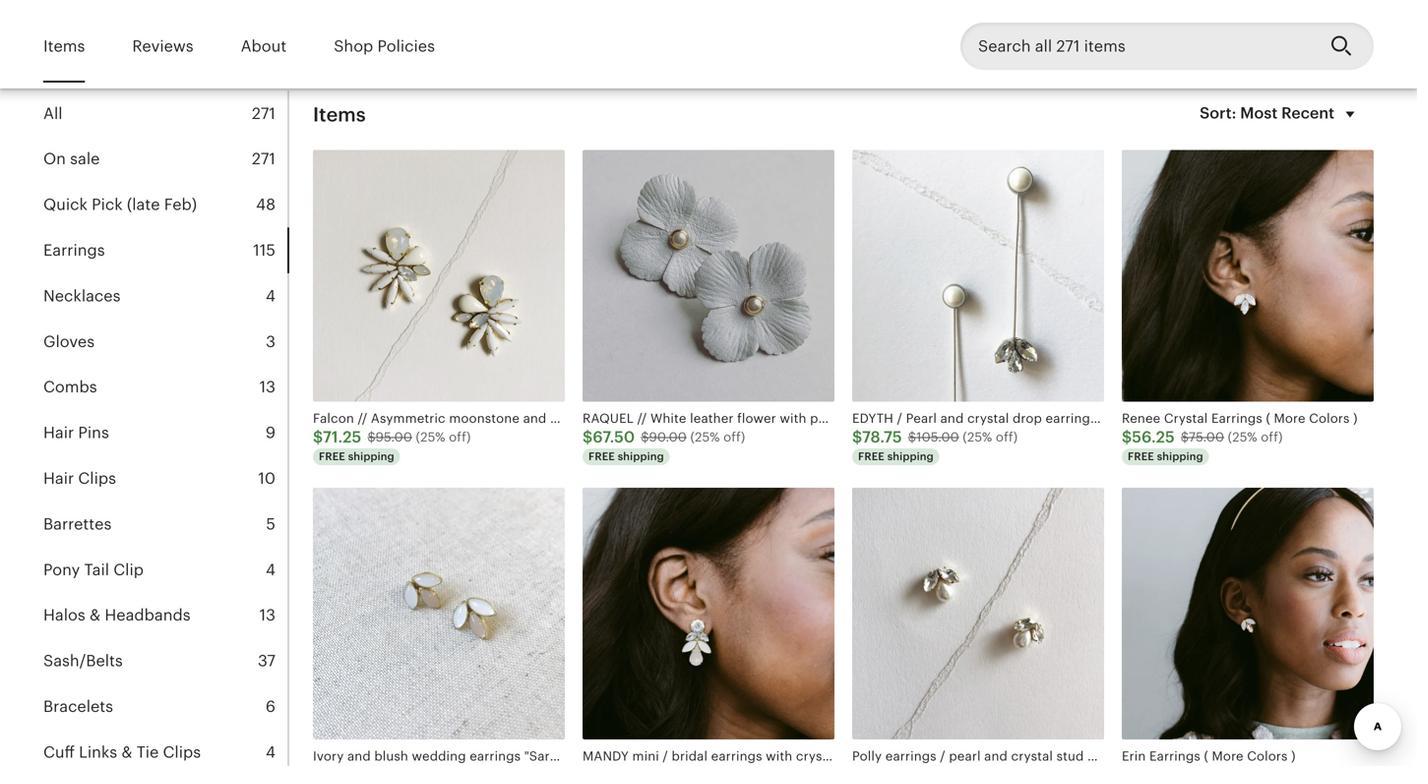 Task type: vqa. For each thing, say whether or not it's contained in the screenshot.


Task type: describe. For each thing, give the bounding box(es) containing it.
56.25
[[1132, 429, 1175, 446]]

105.00
[[916, 430, 959, 445]]

5
[[266, 515, 276, 533]]

recent
[[1281, 104, 1334, 122]]

off) inside the renee crystal earrings ( more colors ) $ 56.25 $ 75.00 (25% off) free shipping
[[1261, 430, 1283, 445]]

$ down the crystal
[[1181, 430, 1189, 445]]

leather
[[690, 411, 734, 426]]

about
[[241, 37, 287, 55]]

48
[[256, 196, 276, 214]]

$ down silver
[[1122, 429, 1132, 446]]

sash/belts
[[43, 652, 123, 670]]

quick pick (late feb)
[[43, 196, 197, 214]]

free for 67.50
[[588, 451, 615, 463]]

necklaces
[[43, 287, 121, 305]]

all
[[43, 105, 63, 122]]

67.50
[[593, 429, 635, 446]]

barrettes
[[43, 515, 112, 533]]

shipping for 71.25
[[348, 451, 394, 463]]

1 vertical spatial )
[[1291, 749, 1296, 764]]

halos & headbands
[[43, 607, 190, 625]]

and right ivory
[[347, 749, 371, 764]]

white
[[650, 411, 686, 426]]

78.75
[[862, 429, 902, 446]]

bridal
[[648, 411, 684, 426]]

items link
[[43, 24, 85, 69]]

6
[[266, 698, 276, 716]]

moonstone
[[449, 411, 520, 426]]

2 // from the left
[[635, 411, 645, 426]]

with
[[780, 411, 806, 426]]

more inside the renee crystal earrings ( more colors ) $ 56.25 $ 75.00 (25% off) free shipping
[[1274, 411, 1305, 426]]

links
[[79, 744, 117, 761]]

hair pins
[[43, 424, 109, 442]]

$ down detail at the bottom of page
[[852, 429, 862, 446]]

tab containing all
[[43, 91, 287, 136]]

crystal inside edyth / pearl and crystal drop earrings in silver / modern wedding $ 78.75 $ 105.00 (25% off) free shipping
[[967, 411, 1009, 426]]

clip
[[113, 561, 144, 579]]

cuff links & tie clips
[[43, 744, 201, 761]]

shipping inside the renee crystal earrings ( more colors ) $ 56.25 $ 75.00 (25% off) free shipping
[[1157, 451, 1203, 463]]

hair clips
[[43, 470, 116, 488]]

pearl inside polly earrings / pearl and crystal stud earring / classic wedding style 'link'
[[949, 749, 981, 764]]

(25% inside the renee crystal earrings ( more colors ) $ 56.25 $ 75.00 (25% off) free shipping
[[1228, 430, 1257, 445]]

renee crystal earrings ( more colors ) $ 56.25 $ 75.00 (25% off) free shipping
[[1122, 411, 1358, 463]]

0 horizontal spatial items
[[43, 37, 85, 55]]

earring inside 'link'
[[1087, 749, 1132, 764]]

stud
[[1056, 749, 1084, 764]]

bracelets
[[43, 698, 113, 716]]

sale
[[70, 150, 100, 168]]

drop
[[1013, 411, 1042, 426]]

(25% for 71.25
[[416, 430, 445, 445]]

policies
[[377, 37, 435, 55]]

edyth / pearl and crystal drop earrings in silver / modern wedding $ 78.75 $ 105.00 (25% off) free shipping
[[852, 411, 1267, 463]]

feb)
[[164, 196, 197, 214]]

mandy mini / bridal earrings with crystals and blush beading / statment earrings [more colors] image
[[583, 488, 834, 740]]

wedding inside raquel //  white leather flower with pearl detail / modern wedding earring $ 67.50 $ 90.00 (25% off) free shipping
[[944, 411, 998, 426]]

sort: most recent button
[[1188, 91, 1374, 138]]

free for 71.25
[[319, 451, 345, 463]]

ivory and blush wedding earrings "sarah"
[[313, 749, 570, 764]]

flower
[[737, 411, 776, 426]]

tab containing barrettes
[[43, 502, 287, 547]]

polly
[[852, 749, 882, 764]]

opal
[[550, 411, 577, 426]]

tab containing on sale
[[43, 136, 287, 182]]

3
[[266, 333, 276, 351]]

earrings inside edyth / pearl and crystal drop earrings in silver / modern wedding $ 78.75 $ 105.00 (25% off) free shipping
[[1046, 411, 1097, 426]]

halos
[[43, 607, 85, 625]]

0 horizontal spatial clips
[[78, 470, 116, 488]]

combs
[[43, 379, 97, 396]]

erin earrings ( more colors )
[[1122, 749, 1296, 764]]

wedding left style
[[1190, 749, 1245, 764]]

95.00
[[376, 430, 412, 445]]

4 for necklaces
[[266, 287, 276, 305]]

4 for pony tail clip
[[266, 561, 276, 579]]

/ left classic at the right bottom of the page
[[1136, 749, 1141, 764]]

reviews
[[132, 37, 193, 55]]

asymmetric
[[371, 411, 446, 426]]

raquel //  white leather flower with pearl detail / modern wedding earring $ 67.50 $ 90.00 (25% off) free shipping
[[583, 411, 1047, 463]]

most
[[1240, 104, 1278, 122]]

(late
[[127, 196, 160, 214]]

colors inside the renee crystal earrings ( more colors ) $ 56.25 $ 75.00 (25% off) free shipping
[[1309, 411, 1350, 426]]

pearl
[[906, 411, 937, 426]]

tab containing halos & headbands
[[43, 593, 287, 639]]

blush
[[374, 749, 408, 764]]

wedding right blush
[[412, 749, 466, 764]]

tie
[[137, 744, 159, 761]]

off) for 67.50
[[723, 430, 745, 445]]

modern inside raquel //  white leather flower with pearl detail / modern wedding earring $ 67.50 $ 90.00 (25% off) free shipping
[[893, 411, 941, 426]]

/ right polly
[[940, 749, 945, 764]]

falcon // asymmetric moonstone and opal earrings // bridal and party earrings image
[[313, 150, 565, 402]]

(25% for 78.75
[[963, 430, 992, 445]]

(25% for 67.50
[[690, 430, 720, 445]]

37
[[258, 652, 276, 670]]

free inside the renee crystal earrings ( more colors ) $ 56.25 $ 75.00 (25% off) free shipping
[[1128, 451, 1154, 463]]

( inside the renee crystal earrings ( more colors ) $ 56.25 $ 75.00 (25% off) free shipping
[[1266, 411, 1270, 426]]

271 for on sale
[[252, 150, 276, 168]]

tab containing cuff links & tie clips
[[43, 730, 287, 767]]

reviews link
[[132, 24, 193, 69]]

pony
[[43, 561, 80, 579]]

and inside edyth / pearl and crystal drop earrings in silver / modern wedding $ 78.75 $ 105.00 (25% off) free shipping
[[940, 411, 964, 426]]

polly earrings / pearl and crystal stud earring / classic wedding style
[[852, 749, 1277, 764]]

renee
[[1122, 411, 1160, 426]]

raquel //  white leather flower with pearl detail / modern wedding earring image
[[583, 150, 834, 402]]

polly earrings / pearl and crystal stud earring / classic wedding style link
[[852, 488, 1277, 767]]

1 horizontal spatial items
[[313, 103, 366, 126]]

tab containing earrings
[[43, 228, 287, 273]]

about link
[[241, 24, 287, 69]]

ivory and blush wedding earrings "sarah" link
[[313, 488, 570, 767]]

in
[[1100, 411, 1112, 426]]

detail
[[845, 411, 880, 426]]

/ up 56.25
[[1152, 411, 1157, 426]]

13 for halos & headbands
[[259, 607, 276, 625]]

0 horizontal spatial colors
[[1247, 749, 1288, 764]]

hair for hair pins
[[43, 424, 74, 442]]

90.00
[[649, 430, 687, 445]]

13 for combs
[[259, 379, 276, 396]]

pony tail clip
[[43, 561, 144, 579]]



Task type: locate. For each thing, give the bounding box(es) containing it.
shipping down 75.00
[[1157, 451, 1203, 463]]

9 tab from the top
[[43, 456, 287, 502]]

off) for 78.75
[[996, 430, 1018, 445]]

off) down party
[[723, 430, 745, 445]]

8 tab from the top
[[43, 410, 287, 456]]

1 shipping from the left
[[348, 451, 394, 463]]

2 vertical spatial 4
[[266, 744, 276, 761]]

0 vertical spatial 4
[[266, 287, 276, 305]]

raquel
[[583, 411, 634, 426]]

more
[[1274, 411, 1305, 426], [1212, 749, 1244, 764]]

style
[[1248, 749, 1277, 764]]

classic
[[1145, 749, 1187, 764]]

earrings right erin
[[1149, 749, 1200, 764]]

polly earrings / pearl and crystal stud earring / classic wedding style image
[[852, 488, 1104, 740]]

tab
[[43, 91, 287, 136], [43, 136, 287, 182], [43, 182, 287, 228], [43, 228, 287, 273], [43, 273, 287, 319], [43, 319, 287, 365], [43, 365, 287, 410], [43, 410, 287, 456], [43, 456, 287, 502], [43, 502, 287, 547], [43, 547, 287, 593], [43, 593, 287, 639], [43, 639, 287, 684], [43, 684, 287, 730], [43, 730, 287, 767]]

9
[[266, 424, 276, 442]]

1 horizontal spatial colors
[[1309, 411, 1350, 426]]

(25% down leather
[[690, 430, 720, 445]]

1 horizontal spatial (
[[1266, 411, 1270, 426]]

and right white
[[688, 411, 711, 426]]

earring right stud
[[1087, 749, 1132, 764]]

$ down raquel
[[583, 429, 593, 446]]

3 4 from the top
[[266, 744, 276, 761]]

115
[[253, 242, 276, 259]]

( right classic at the right bottom of the page
[[1204, 749, 1208, 764]]

4 (25% from the left
[[1228, 430, 1257, 445]]

earrings
[[43, 242, 105, 259], [1211, 411, 1262, 426], [1149, 749, 1200, 764]]

off)
[[449, 430, 471, 445], [723, 430, 745, 445], [996, 430, 1018, 445], [1261, 430, 1283, 445]]

erin earrings ( more colors ) image
[[1122, 488, 1374, 740]]

71.25
[[323, 429, 361, 446]]

free down 67.50
[[588, 451, 615, 463]]

pins
[[78, 424, 109, 442]]

1 vertical spatial pearl
[[949, 749, 981, 764]]

13 up 37
[[259, 607, 276, 625]]

sections tab list
[[43, 91, 289, 767]]

and
[[523, 411, 547, 426], [688, 411, 711, 426], [940, 411, 964, 426], [347, 749, 371, 764], [984, 749, 1008, 764]]

wedding
[[944, 411, 998, 426], [1212, 411, 1267, 426], [412, 749, 466, 764], [1190, 749, 1245, 764]]

( right the crystal
[[1266, 411, 1270, 426]]

1 vertical spatial 13
[[259, 607, 276, 625]]

// inside raquel //  white leather flower with pearl detail / modern wedding earring $ 67.50 $ 90.00 (25% off) free shipping
[[637, 411, 647, 426]]

1 vertical spatial more
[[1212, 749, 1244, 764]]

ivory
[[313, 749, 344, 764]]

// for 67.50
[[637, 411, 647, 426]]

2 13 from the top
[[259, 607, 276, 625]]

/ left pearl
[[897, 411, 902, 426]]

crystal inside 'link'
[[1011, 749, 1053, 764]]

4 free from the left
[[1128, 451, 1154, 463]]

1 hair from the top
[[43, 424, 74, 442]]

6 tab from the top
[[43, 319, 287, 365]]

$ right 71.25
[[367, 430, 376, 445]]

shipping for 67.50
[[618, 451, 664, 463]]

1 horizontal spatial clips
[[163, 744, 201, 761]]

1 horizontal spatial earring
[[1087, 749, 1132, 764]]

(25% inside raquel //  white leather flower with pearl detail / modern wedding earring $ 67.50 $ 90.00 (25% off) free shipping
[[690, 430, 720, 445]]

edyth / pearl and crystal drop earrings in silver / modern wedding image
[[852, 150, 1104, 402]]

tab containing combs
[[43, 365, 287, 410]]

earrings up necklaces at the top left of the page
[[43, 242, 105, 259]]

1 horizontal spatial &
[[121, 744, 132, 761]]

10 tab from the top
[[43, 502, 287, 547]]

free down 78.75
[[858, 451, 885, 463]]

0 vertical spatial pearl
[[810, 411, 842, 426]]

pearl
[[810, 411, 842, 426], [949, 749, 981, 764]]

tab containing gloves
[[43, 319, 287, 365]]

1 horizontal spatial earrings
[[1149, 749, 1200, 764]]

3 off) from the left
[[996, 430, 1018, 445]]

4 up 3
[[266, 287, 276, 305]]

"sarah"
[[524, 749, 570, 764]]

off) inside falcon // asymmetric moonstone and opal earrings // bridal and party earrings $ 71.25 $ 95.00 (25% off) free shipping
[[449, 430, 471, 445]]

shipping for 78.75
[[887, 451, 934, 463]]

4 for cuff links & tie clips
[[266, 744, 276, 761]]

falcon
[[313, 411, 354, 426]]

erin
[[1122, 749, 1146, 764]]

3 tab from the top
[[43, 182, 287, 228]]

silver
[[1115, 411, 1148, 426]]

earrings up 75.00
[[1211, 411, 1262, 426]]

shipping down 95.00
[[348, 451, 394, 463]]

tab containing hair clips
[[43, 456, 287, 502]]

0 horizontal spatial crystal
[[967, 411, 1009, 426]]

10
[[258, 470, 276, 488]]

4 tab from the top
[[43, 228, 287, 273]]

1 13 from the top
[[259, 379, 276, 396]]

off) right 75.00
[[1261, 430, 1283, 445]]

tail
[[84, 561, 109, 579]]

earring inside raquel //  white leather flower with pearl detail / modern wedding earring $ 67.50 $ 90.00 (25% off) free shipping
[[1002, 411, 1047, 426]]

0 vertical spatial earring
[[1002, 411, 1047, 426]]

hair for hair clips
[[43, 470, 74, 488]]

/
[[884, 411, 889, 426], [897, 411, 902, 426], [1152, 411, 1157, 426], [940, 749, 945, 764], [1136, 749, 1141, 764]]

earrings inside the renee crystal earrings ( more colors ) $ 56.25 $ 75.00 (25% off) free shipping
[[1211, 411, 1262, 426]]

Search all 271 items text field
[[960, 23, 1315, 70]]

earrings up 67.50
[[581, 411, 632, 426]]

(25% down asymmetric
[[416, 430, 445, 445]]

2 shipping from the left
[[618, 451, 664, 463]]

271 down about link
[[252, 105, 276, 122]]

0 vertical spatial items
[[43, 37, 85, 55]]

2 hair from the top
[[43, 470, 74, 488]]

1 vertical spatial clips
[[163, 744, 201, 761]]

1 4 from the top
[[266, 287, 276, 305]]

0 horizontal spatial (
[[1204, 749, 1208, 764]]

75.00
[[1189, 430, 1224, 445]]

(25% inside falcon // asymmetric moonstone and opal earrings // bridal and party earrings $ 71.25 $ 95.00 (25% off) free shipping
[[416, 430, 445, 445]]

& right the 'halos'
[[90, 607, 101, 625]]

wedding up 75.00
[[1212, 411, 1267, 426]]

colors
[[1309, 411, 1350, 426], [1247, 749, 1288, 764]]

1 vertical spatial (
[[1204, 749, 1208, 764]]

(25% right 75.00
[[1228, 430, 1257, 445]]

pearl inside raquel //  white leather flower with pearl detail / modern wedding earring $ 67.50 $ 90.00 (25% off) free shipping
[[810, 411, 842, 426]]

2 off) from the left
[[723, 430, 745, 445]]

tab containing pony tail clip
[[43, 547, 287, 593]]

earrings inside the 'sections' tab list
[[43, 242, 105, 259]]

2 modern from the left
[[1161, 411, 1209, 426]]

271
[[252, 105, 276, 122], [252, 150, 276, 168]]

on
[[43, 150, 66, 168]]

0 vertical spatial crystal
[[967, 411, 1009, 426]]

shipping down 105.00
[[887, 451, 934, 463]]

off) for 71.25
[[449, 430, 471, 445]]

modern up 75.00
[[1161, 411, 1209, 426]]

1 horizontal spatial modern
[[1161, 411, 1209, 426]]

hair left pins
[[43, 424, 74, 442]]

//
[[358, 411, 367, 426], [635, 411, 645, 426], [637, 411, 647, 426]]

1 free from the left
[[319, 451, 345, 463]]

0 horizontal spatial more
[[1212, 749, 1244, 764]]

2 271 from the top
[[252, 150, 276, 168]]

0 vertical spatial 13
[[259, 379, 276, 396]]

1 vertical spatial 271
[[252, 150, 276, 168]]

)
[[1353, 411, 1358, 426], [1291, 749, 1296, 764]]

off) inside raquel //  white leather flower with pearl detail / modern wedding earring $ 67.50 $ 90.00 (25% off) free shipping
[[723, 430, 745, 445]]

headbands
[[105, 607, 190, 625]]

renee crystal earrings ( more colors ) image
[[1122, 150, 1374, 402]]

11 tab from the top
[[43, 547, 287, 593]]

wedding up 105.00
[[944, 411, 998, 426]]

1 horizontal spatial pearl
[[949, 749, 981, 764]]

clips down pins
[[78, 470, 116, 488]]

cuff
[[43, 744, 75, 761]]

4 down 6
[[266, 744, 276, 761]]

0 horizontal spatial earrings
[[43, 242, 105, 259]]

(25% inside edyth / pearl and crystal drop earrings in silver / modern wedding $ 78.75 $ 105.00 (25% off) free shipping
[[963, 430, 992, 445]]

271 up 48
[[252, 150, 276, 168]]

1 (25% from the left
[[416, 430, 445, 445]]

free inside raquel //  white leather flower with pearl detail / modern wedding earring $ 67.50 $ 90.00 (25% off) free shipping
[[588, 451, 615, 463]]

) inside the renee crystal earrings ( more colors ) $ 56.25 $ 75.00 (25% off) free shipping
[[1353, 411, 1358, 426]]

modern
[[893, 411, 941, 426], [1161, 411, 1209, 426]]

tab containing necklaces
[[43, 273, 287, 319]]

2 4 from the top
[[266, 561, 276, 579]]

(25% right 105.00
[[963, 430, 992, 445]]

earrings right polly
[[885, 749, 937, 764]]

clips
[[78, 470, 116, 488], [163, 744, 201, 761]]

1 271 from the top
[[252, 105, 276, 122]]

2 (25% from the left
[[690, 430, 720, 445]]

271 for all
[[252, 105, 276, 122]]

0 horizontal spatial pearl
[[810, 411, 842, 426]]

off) inside edyth / pearl and crystal drop earrings in silver / modern wedding $ 78.75 $ 105.00 (25% off) free shipping
[[996, 430, 1018, 445]]

1 vertical spatial 4
[[266, 561, 276, 579]]

(25%
[[416, 430, 445, 445], [690, 430, 720, 445], [963, 430, 992, 445], [1228, 430, 1257, 445]]

crystal left stud
[[1011, 749, 1053, 764]]

0 vertical spatial )
[[1353, 411, 1358, 426]]

1 horizontal spatial more
[[1274, 411, 1305, 426]]

3 shipping from the left
[[887, 451, 934, 463]]

0 horizontal spatial modern
[[893, 411, 941, 426]]

earrings right party
[[751, 411, 802, 426]]

1 tab from the top
[[43, 91, 287, 136]]

3 (25% from the left
[[963, 430, 992, 445]]

0 horizontal spatial )
[[1291, 749, 1296, 764]]

&
[[90, 607, 101, 625], [121, 744, 132, 761]]

0 vertical spatial more
[[1274, 411, 1305, 426]]

pearl right polly
[[949, 749, 981, 764]]

3 free from the left
[[858, 451, 885, 463]]

13 up 9
[[259, 379, 276, 396]]

0 horizontal spatial earring
[[1002, 411, 1047, 426]]

shop policies link
[[334, 24, 435, 69]]

14 tab from the top
[[43, 684, 287, 730]]

gloves
[[43, 333, 95, 351]]

free
[[319, 451, 345, 463], [588, 451, 615, 463], [858, 451, 885, 463], [1128, 451, 1154, 463]]

$
[[313, 429, 323, 446], [583, 429, 593, 446], [852, 429, 862, 446], [1122, 429, 1132, 446], [367, 430, 376, 445], [641, 430, 649, 445], [908, 430, 916, 445], [1181, 430, 1189, 445]]

ivory and blush wedding earrings "sarah" image
[[313, 488, 565, 740]]

and up 105.00
[[940, 411, 964, 426]]

clips right tie
[[163, 744, 201, 761]]

1 vertical spatial colors
[[1247, 749, 1288, 764]]

free down 56.25
[[1128, 451, 1154, 463]]

modern inside edyth / pearl and crystal drop earrings in silver / modern wedding $ 78.75 $ 105.00 (25% off) free shipping
[[1161, 411, 1209, 426]]

4 down the 5
[[266, 561, 276, 579]]

crystal left drop
[[967, 411, 1009, 426]]

4 off) from the left
[[1261, 430, 1283, 445]]

off) down moonstone
[[449, 430, 471, 445]]

1 vertical spatial earrings
[[1211, 411, 1262, 426]]

and left stud
[[984, 749, 1008, 764]]

shop
[[334, 37, 373, 55]]

1 off) from the left
[[449, 430, 471, 445]]

tab containing quick pick (late feb)
[[43, 182, 287, 228]]

0 vertical spatial colors
[[1309, 411, 1350, 426]]

shop policies
[[334, 37, 435, 55]]

items down shop
[[313, 103, 366, 126]]

1 vertical spatial &
[[121, 744, 132, 761]]

2 horizontal spatial earrings
[[1211, 411, 1262, 426]]

1 vertical spatial hair
[[43, 470, 74, 488]]

13 tab from the top
[[43, 639, 287, 684]]

7 tab from the top
[[43, 365, 287, 410]]

0 vertical spatial (
[[1266, 411, 1270, 426]]

off) down drop
[[996, 430, 1018, 445]]

crystal
[[1164, 411, 1208, 426]]

hair down the 'hair pins'
[[43, 470, 74, 488]]

party
[[715, 411, 747, 426]]

3 // from the left
[[637, 411, 647, 426]]

1 vertical spatial crystal
[[1011, 749, 1053, 764]]

items
[[43, 37, 85, 55], [313, 103, 366, 126]]

on sale
[[43, 150, 100, 168]]

free for 78.75
[[858, 451, 885, 463]]

free inside falcon // asymmetric moonstone and opal earrings // bridal and party earrings $ 71.25 $ 95.00 (25% off) free shipping
[[319, 451, 345, 463]]

crystal
[[967, 411, 1009, 426], [1011, 749, 1053, 764]]

shipping inside falcon // asymmetric moonstone and opal earrings // bridal and party earrings $ 71.25 $ 95.00 (25% off) free shipping
[[348, 451, 394, 463]]

0 vertical spatial hair
[[43, 424, 74, 442]]

0 horizontal spatial &
[[90, 607, 101, 625]]

0 vertical spatial 271
[[252, 105, 276, 122]]

tab containing hair pins
[[43, 410, 287, 456]]

0 vertical spatial &
[[90, 607, 101, 625]]

0 vertical spatial earrings
[[43, 242, 105, 259]]

items up all
[[43, 37, 85, 55]]

1 modern from the left
[[893, 411, 941, 426]]

falcon // asymmetric moonstone and opal earrings // bridal and party earrings $ 71.25 $ 95.00 (25% off) free shipping
[[313, 411, 802, 463]]

pick
[[92, 196, 123, 214]]

1 horizontal spatial )
[[1353, 411, 1358, 426]]

modern up 105.00
[[893, 411, 941, 426]]

12 tab from the top
[[43, 593, 287, 639]]

tab containing sash/belts
[[43, 639, 287, 684]]

earrings left in
[[1046, 411, 1097, 426]]

2 vertical spatial earrings
[[1149, 749, 1200, 764]]

2 free from the left
[[588, 451, 615, 463]]

1 horizontal spatial crystal
[[1011, 749, 1053, 764]]

/ up 78.75
[[884, 411, 889, 426]]

erin earrings ( more colors ) link
[[1122, 488, 1374, 767]]

$ down 'falcon'
[[313, 429, 323, 446]]

$ down 'bridal' on the left of the page
[[641, 430, 649, 445]]

edyth
[[852, 411, 893, 426]]

// for 71.25
[[358, 411, 367, 426]]

shipping inside edyth / pearl and crystal drop earrings in silver / modern wedding $ 78.75 $ 105.00 (25% off) free shipping
[[887, 451, 934, 463]]

15 tab from the top
[[43, 730, 287, 767]]

tab containing bracelets
[[43, 684, 287, 730]]

sort: most recent
[[1200, 104, 1334, 122]]

earring left in
[[1002, 411, 1047, 426]]

sort:
[[1200, 104, 1236, 122]]

and left opal
[[523, 411, 547, 426]]

wedding inside edyth / pearl and crystal drop earrings in silver / modern wedding $ 78.75 $ 105.00 (25% off) free shipping
[[1212, 411, 1267, 426]]

1 vertical spatial earring
[[1087, 749, 1132, 764]]

quick
[[43, 196, 87, 214]]

4 shipping from the left
[[1157, 451, 1203, 463]]

5 tab from the top
[[43, 273, 287, 319]]

pearl right with
[[810, 411, 842, 426]]

shipping down 67.50
[[618, 451, 664, 463]]

& left tie
[[121, 744, 132, 761]]

free inside edyth / pearl and crystal drop earrings in silver / modern wedding $ 78.75 $ 105.00 (25% off) free shipping
[[858, 451, 885, 463]]

1 vertical spatial items
[[313, 103, 366, 126]]

13
[[259, 379, 276, 396], [259, 607, 276, 625]]

free down 71.25
[[319, 451, 345, 463]]

2 tab from the top
[[43, 136, 287, 182]]

shipping inside raquel //  white leather flower with pearl detail / modern wedding earring $ 67.50 $ 90.00 (25% off) free shipping
[[618, 451, 664, 463]]

1 // from the left
[[358, 411, 367, 426]]

$ down pearl
[[908, 430, 916, 445]]

0 vertical spatial clips
[[78, 470, 116, 488]]

earrings left "sarah"
[[470, 749, 521, 764]]

/ inside raquel //  white leather flower with pearl detail / modern wedding earring $ 67.50 $ 90.00 (25% off) free shipping
[[884, 411, 889, 426]]



